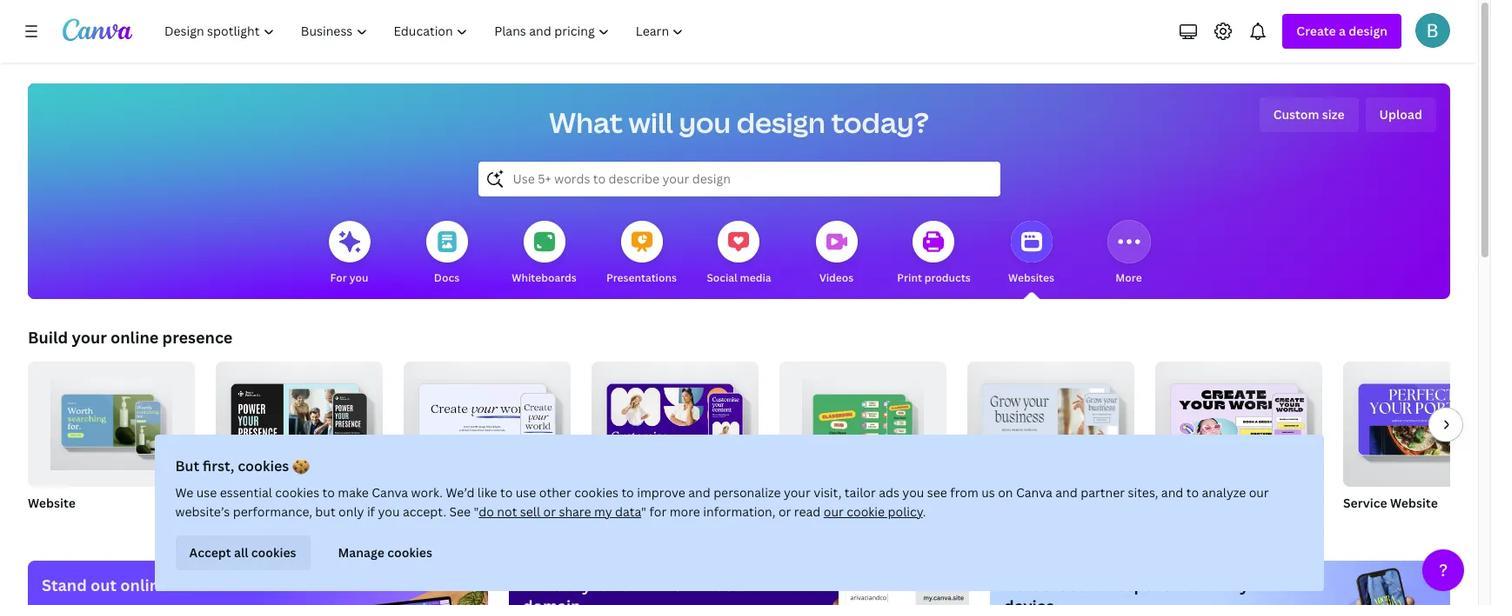 Task type: describe. For each thing, give the bounding box(es) containing it.
make it your own with a custom domain link
[[509, 561, 969, 606]]

but
[[315, 504, 336, 520]]

custom
[[706, 575, 763, 596]]

2 " from the left
[[641, 504, 647, 520]]

a inside make it your own with a custom domain
[[694, 575, 703, 596]]

print products
[[897, 271, 971, 285]]

do not sell or share my data link
[[479, 504, 641, 520]]

but first, cookies 🍪 dialog
[[154, 435, 1324, 592]]

2 to from the left
[[500, 485, 513, 501]]

for
[[330, 271, 347, 285]]

we use essential cookies to make canva work. we'd like to use other cookies to improve and personalize your visit, tailor ads you see from us on canva and partner sites, and to analyze our website's performance, but only if you accept. see "
[[175, 485, 1269, 520]]

responsive
[[1111, 575, 1195, 596]]

link
[[1178, 495, 1203, 512]]

custom size button
[[1260, 97, 1359, 132]]

4 to from the left
[[1187, 485, 1199, 501]]

2 or from the left
[[779, 504, 791, 520]]

and inside "beautiful and responsive on any device"
[[1078, 575, 1107, 596]]

bio link website group
[[1156, 355, 1323, 534]]

tailor
[[845, 485, 876, 501]]

print products button
[[897, 209, 971, 299]]

make it your own with a custom domain
[[523, 575, 763, 606]]

analyze
[[1202, 485, 1246, 501]]

accept all cookies
[[189, 545, 296, 561]]

custom size
[[1274, 106, 1345, 123]]

and left the partner
[[1056, 485, 1078, 501]]

but first, cookies 🍪
[[175, 457, 310, 476]]

more button
[[1107, 209, 1151, 299]]

a inside dropdown button
[[1339, 23, 1346, 39]]

🍪
[[292, 457, 310, 476]]

website for portfolio website
[[459, 495, 507, 512]]

docs
[[434, 271, 460, 285]]

if
[[367, 504, 375, 520]]

only
[[339, 504, 364, 520]]

website for service website
[[1391, 495, 1438, 512]]

accept
[[189, 545, 231, 561]]

ads
[[879, 485, 900, 501]]

website inside "group"
[[28, 495, 76, 512]]

service website
[[1344, 495, 1438, 512]]

on inside "beautiful and responsive on any device"
[[1198, 575, 1218, 596]]

beautiful and responsive on any device
[[1004, 575, 1249, 606]]

for
[[650, 504, 667, 520]]

education website
[[780, 495, 891, 512]]

our inside we use essential cookies to make canva work. we'd like to use other cookies to improve and personalize your visit, tailor ads you see from us on canva and partner sites, and to analyze our website's performance, but only if you accept. see "
[[1249, 485, 1269, 501]]

information,
[[703, 504, 776, 520]]

1 to from the left
[[322, 485, 335, 501]]

on inside we use essential cookies to make canva work. we'd like to use other cookies to improve and personalize your visit, tailor ads you see from us on canva and partner sites, and to analyze our website's performance, but only if you accept. see "
[[998, 485, 1013, 501]]

education
[[780, 495, 840, 512]]

size
[[1323, 106, 1345, 123]]

business website
[[216, 495, 319, 512]]

cookies up my
[[574, 485, 619, 501]]

social media button
[[707, 209, 772, 299]]

manage cookies
[[338, 545, 432, 561]]

brad klo image
[[1416, 13, 1451, 48]]

website for retail website
[[1005, 495, 1052, 512]]

websites button
[[1009, 209, 1055, 299]]

create a design
[[1297, 23, 1388, 39]]

stand
[[42, 575, 87, 596]]

do
[[479, 504, 494, 520]]

service
[[1344, 495, 1388, 512]]

like
[[478, 485, 497, 501]]

.
[[923, 504, 926, 520]]

beautiful
[[1004, 575, 1075, 596]]

read
[[794, 504, 821, 520]]

we
[[175, 485, 194, 501]]

business website group
[[216, 355, 383, 534]]

cookies inside accept all cookies button
[[251, 545, 296, 561]]

domain
[[523, 596, 581, 606]]

2 use from the left
[[516, 485, 536, 501]]

online for presence
[[111, 327, 159, 348]]

you right if
[[378, 504, 400, 520]]

what
[[549, 104, 623, 141]]

what will you design today?
[[549, 104, 929, 141]]

3 to from the left
[[622, 485, 634, 501]]

0 horizontal spatial design
[[737, 104, 826, 141]]

from
[[951, 485, 979, 501]]

design inside dropdown button
[[1349, 23, 1388, 39]]

cookies up essential
[[238, 457, 289, 476]]

group for event website
[[592, 355, 759, 487]]

partner
[[1081, 485, 1125, 501]]

website for business website
[[271, 495, 319, 512]]

products
[[925, 271, 971, 285]]

presentations button
[[607, 209, 677, 299]]

presence
[[162, 327, 233, 348]]

other
[[539, 485, 571, 501]]

accept.
[[403, 504, 446, 520]]

docs button
[[426, 209, 468, 299]]

out
[[91, 575, 117, 596]]

bio
[[1156, 495, 1175, 512]]

retail
[[968, 495, 1002, 512]]

videos button
[[816, 209, 858, 299]]

0 horizontal spatial our
[[824, 504, 844, 520]]

1 or from the left
[[543, 504, 556, 520]]

will
[[629, 104, 673, 141]]

service website group
[[1344, 362, 1492, 534]]

portfolio website group
[[404, 355, 571, 534]]

your inside make it your own with a custom domain
[[582, 575, 617, 596]]

all
[[234, 545, 248, 561]]

1 use from the left
[[196, 485, 217, 501]]

1 horizontal spatial canva
[[372, 485, 408, 501]]

we'd
[[446, 485, 475, 501]]

make
[[523, 575, 564, 596]]

retail website
[[968, 495, 1052, 512]]

upload button
[[1366, 97, 1437, 132]]



Task type: locate. For each thing, give the bounding box(es) containing it.
top level navigation element
[[153, 14, 699, 49]]

first,
[[203, 457, 234, 476]]

build your online presence
[[28, 327, 233, 348]]

sites,
[[1128, 485, 1159, 501]]

None search field
[[478, 162, 1000, 197]]

group for retail website
[[968, 355, 1135, 487]]

media
[[740, 271, 772, 285]]

0 vertical spatial on
[[998, 485, 1013, 501]]

and
[[689, 485, 711, 501], [1056, 485, 1078, 501], [1162, 485, 1184, 501], [1078, 575, 1107, 596]]

your
[[72, 327, 107, 348], [784, 485, 811, 501], [582, 575, 617, 596]]

1 horizontal spatial on
[[1198, 575, 1218, 596]]

3 website from the left
[[459, 495, 507, 512]]

or right sell
[[543, 504, 556, 520]]

2 with from the left
[[657, 575, 690, 596]]

1 vertical spatial websites
[[260, 575, 330, 596]]

you right for
[[350, 271, 368, 285]]

1 vertical spatial our
[[824, 504, 844, 520]]

website for education website
[[843, 495, 891, 512]]

with inside make it your own with a custom domain
[[657, 575, 690, 596]]

group for education website
[[780, 355, 947, 487]]

0 vertical spatial a
[[1339, 23, 1346, 39]]

improve
[[637, 485, 686, 501]]

5 website from the left
[[843, 495, 891, 512]]

on left any
[[1198, 575, 1218, 596]]

0 vertical spatial online
[[111, 327, 159, 348]]

group for service website
[[1344, 362, 1492, 487]]

event website
[[592, 495, 676, 512]]

a left custom
[[694, 575, 703, 596]]

to right bio
[[1187, 485, 1199, 501]]

1 vertical spatial a
[[694, 575, 703, 596]]

1 horizontal spatial with
[[657, 575, 690, 596]]

not
[[497, 504, 517, 520]]

group for business website
[[216, 355, 383, 487]]

create a design button
[[1283, 14, 1402, 49]]

your right build
[[72, 327, 107, 348]]

2 horizontal spatial your
[[784, 485, 811, 501]]

0 horizontal spatial canva
[[209, 575, 257, 596]]

performance,
[[233, 504, 312, 520]]

1 " from the left
[[474, 504, 479, 520]]

whiteboards button
[[512, 209, 577, 299]]

personalize
[[714, 485, 781, 501]]

retail website group
[[968, 355, 1135, 534]]

sell
[[520, 504, 540, 520]]

beautiful and responsive on any device link
[[990, 561, 1451, 606]]

1 vertical spatial your
[[784, 485, 811, 501]]

6 website from the left
[[1005, 495, 1052, 512]]

education website group
[[780, 355, 947, 534]]

manage
[[338, 545, 384, 561]]

design right the create
[[1349, 23, 1388, 39]]

" inside we use essential cookies to make canva work. we'd like to use other cookies to improve and personalize your visit, tailor ads you see from us on canva and partner sites, and to analyze our website's performance, but only if you accept. see "
[[474, 504, 479, 520]]

with right own
[[657, 575, 690, 596]]

your inside we use essential cookies to make canva work. we'd like to use other cookies to improve and personalize your visit, tailor ads you see from us on canva and partner sites, and to analyze our website's performance, but only if you accept. see "
[[784, 485, 811, 501]]

0 horizontal spatial or
[[543, 504, 556, 520]]

print
[[897, 271, 922, 285]]

0 horizontal spatial "
[[474, 504, 479, 520]]

you inside button
[[350, 271, 368, 285]]

1 website from the left
[[28, 495, 76, 512]]

1 horizontal spatial use
[[516, 485, 536, 501]]

1 vertical spatial online
[[120, 575, 168, 596]]

cookies right all
[[251, 545, 296, 561]]

0 vertical spatial design
[[1349, 23, 1388, 39]]

website
[[28, 495, 76, 512], [271, 495, 319, 512], [459, 495, 507, 512], [629, 495, 676, 512], [843, 495, 891, 512], [1005, 495, 1052, 512], [1206, 495, 1253, 512], [1391, 495, 1438, 512]]

1 horizontal spatial a
[[1339, 23, 1346, 39]]

cookies down accept.
[[387, 545, 432, 561]]

cookie
[[847, 504, 885, 520]]

to up the data
[[622, 485, 634, 501]]

use
[[196, 485, 217, 501], [516, 485, 536, 501]]

0 vertical spatial websites
[[1009, 271, 1055, 285]]

you up policy
[[903, 485, 925, 501]]

use up website's
[[196, 485, 217, 501]]

see
[[927, 485, 948, 501]]

cookies inside manage cookies button
[[387, 545, 432, 561]]

your right the it
[[582, 575, 617, 596]]

more
[[1116, 271, 1142, 285]]

0 vertical spatial your
[[72, 327, 107, 348]]

custom
[[1274, 106, 1320, 123]]

8 website from the left
[[1391, 495, 1438, 512]]

0 horizontal spatial on
[[998, 485, 1013, 501]]

upload
[[1380, 106, 1423, 123]]

portfolio
[[404, 495, 456, 512]]

our down visit,
[[824, 504, 844, 520]]

essential
[[220, 485, 272, 501]]

event website group
[[592, 355, 759, 534]]

videos
[[820, 271, 854, 285]]

Search search field
[[513, 163, 966, 196]]

website for event website
[[629, 495, 676, 512]]

with
[[172, 575, 205, 596], [657, 575, 690, 596]]

our cookie policy link
[[824, 504, 923, 520]]

1 horizontal spatial "
[[641, 504, 647, 520]]

2 horizontal spatial canva
[[1016, 485, 1053, 501]]

online for with
[[120, 575, 168, 596]]

see
[[449, 504, 471, 520]]

4 website from the left
[[629, 495, 676, 512]]

and right sites,
[[1162, 485, 1184, 501]]

you right the 'will'
[[679, 104, 731, 141]]

group
[[28, 355, 195, 487], [216, 355, 383, 487], [404, 355, 571, 487], [592, 355, 759, 487], [780, 355, 947, 487], [968, 355, 1135, 487], [1156, 355, 1323, 487], [1344, 362, 1492, 487]]

1 horizontal spatial or
[[779, 504, 791, 520]]

to right like
[[500, 485, 513, 501]]

2 website from the left
[[271, 495, 319, 512]]

websites down accept all cookies button
[[260, 575, 330, 596]]

and right beautiful
[[1078, 575, 1107, 596]]

stand out online with canva websites
[[42, 575, 330, 596]]

social
[[707, 271, 738, 285]]

business
[[216, 495, 268, 512]]

canva up if
[[372, 485, 408, 501]]

us
[[982, 485, 995, 501]]

your up read on the bottom right of page
[[784, 485, 811, 501]]

canva down all
[[209, 575, 257, 596]]

for you
[[330, 271, 368, 285]]

presentations
[[607, 271, 677, 285]]

0 horizontal spatial websites
[[260, 575, 330, 596]]

1 horizontal spatial your
[[582, 575, 617, 596]]

accept all cookies button
[[175, 536, 310, 571]]

website group
[[28, 355, 195, 534]]

0 horizontal spatial with
[[172, 575, 205, 596]]

any
[[1222, 575, 1249, 596]]

do not sell or share my data " for more information, or read our cookie policy .
[[479, 504, 926, 520]]

canva inside stand out online with canva websites link
[[209, 575, 257, 596]]

1 vertical spatial on
[[1198, 575, 1218, 596]]

1 horizontal spatial websites
[[1009, 271, 1055, 285]]

online left presence at the bottom left
[[111, 327, 159, 348]]

event
[[592, 495, 626, 512]]

online inside stand out online with canva websites link
[[120, 575, 168, 596]]

manage cookies button
[[324, 536, 446, 571]]

a right the create
[[1339, 23, 1346, 39]]

portfolio website
[[404, 495, 507, 512]]

websites right products
[[1009, 271, 1055, 285]]

website's
[[175, 504, 230, 520]]

" left 'for'
[[641, 504, 647, 520]]

social media
[[707, 271, 772, 285]]

whiteboards
[[512, 271, 577, 285]]

websites
[[1009, 271, 1055, 285], [260, 575, 330, 596]]

canva
[[372, 485, 408, 501], [1016, 485, 1053, 501], [209, 575, 257, 596]]

1 vertical spatial design
[[737, 104, 826, 141]]

my
[[594, 504, 612, 520]]

bio link website
[[1156, 495, 1253, 512]]

visit,
[[814, 485, 842, 501]]

7 website from the left
[[1206, 495, 1253, 512]]

0 horizontal spatial your
[[72, 327, 107, 348]]

it
[[568, 575, 579, 596]]

group for website
[[28, 355, 195, 487]]

0 horizontal spatial a
[[694, 575, 703, 596]]

1 horizontal spatial our
[[1249, 485, 1269, 501]]

design up the search search field
[[737, 104, 826, 141]]

on right us
[[998, 485, 1013, 501]]

1 with from the left
[[172, 575, 205, 596]]

our
[[1249, 485, 1269, 501], [824, 504, 844, 520]]

or left read on the bottom right of page
[[779, 504, 791, 520]]

cookies down 🍪
[[275, 485, 319, 501]]

create
[[1297, 23, 1336, 39]]

2 vertical spatial your
[[582, 575, 617, 596]]

more
[[670, 504, 700, 520]]

for you button
[[329, 209, 370, 299]]

to up but
[[322, 485, 335, 501]]

build
[[28, 327, 68, 348]]

our right analyze
[[1249, 485, 1269, 501]]

0 horizontal spatial use
[[196, 485, 217, 501]]

stand out online with canva websites link
[[28, 561, 488, 606]]

device
[[1004, 596, 1055, 606]]

with down accept
[[172, 575, 205, 596]]

online right out
[[120, 575, 168, 596]]

work.
[[411, 485, 443, 501]]

" right see
[[474, 504, 479, 520]]

1 horizontal spatial design
[[1349, 23, 1388, 39]]

website inside 'group'
[[1206, 495, 1253, 512]]

0 vertical spatial our
[[1249, 485, 1269, 501]]

online
[[111, 327, 159, 348], [120, 575, 168, 596]]

group for portfolio website
[[404, 355, 571, 487]]

share
[[559, 504, 591, 520]]

use up sell
[[516, 485, 536, 501]]

canva right us
[[1016, 485, 1053, 501]]

and up do not sell or share my data " for more information, or read our cookie policy .
[[689, 485, 711, 501]]



Task type: vqa. For each thing, say whether or not it's contained in the screenshot.
4th Website from the left
yes



